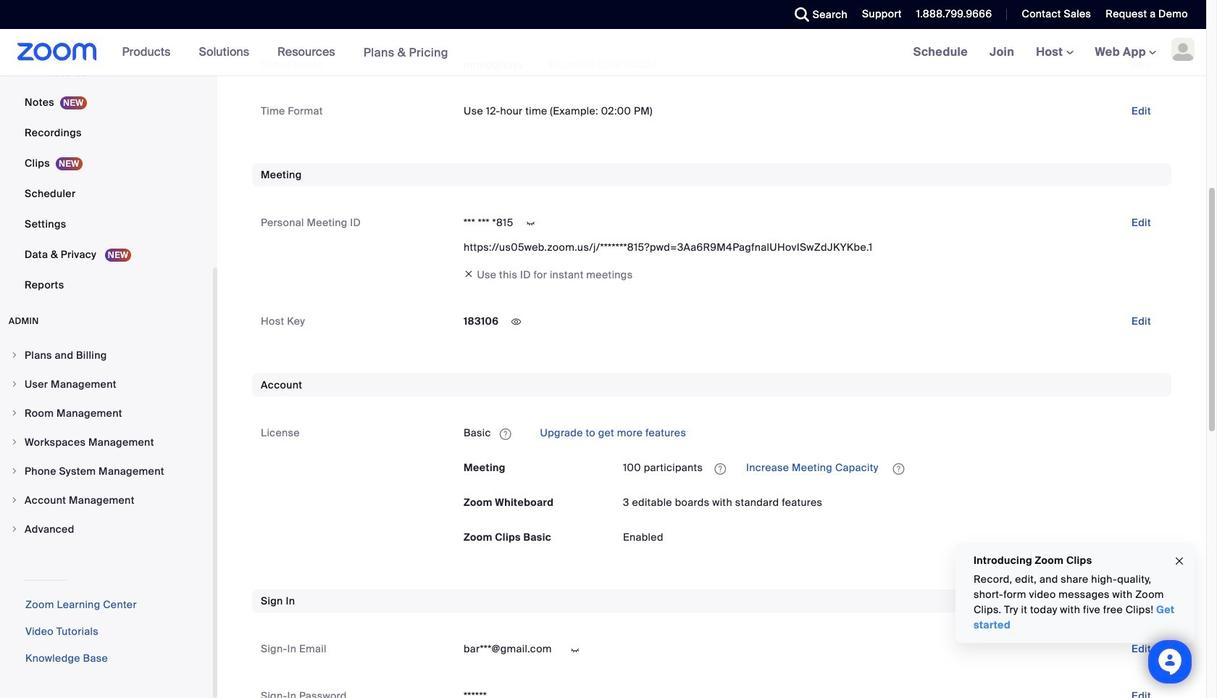 Task type: locate. For each thing, give the bounding box(es) containing it.
admin menu menu
[[0, 341, 213, 544]]

right image for fifth menu item from the bottom
[[10, 409, 19, 418]]

2 right image from the top
[[10, 467, 19, 476]]

1 vertical spatial right image
[[10, 409, 19, 418]]

4 right image from the top
[[10, 525, 19, 534]]

2 vertical spatial right image
[[10, 438, 19, 447]]

banner
[[0, 29, 1207, 76]]

application
[[464, 422, 1164, 445], [623, 456, 1164, 480]]

menu item
[[0, 341, 213, 369], [0, 370, 213, 398], [0, 399, 213, 427], [0, 428, 213, 456], [0, 457, 213, 485], [0, 486, 213, 514], [0, 515, 213, 543]]

zoom logo image
[[17, 43, 97, 61]]

3 right image from the top
[[10, 496, 19, 505]]

profile picture image
[[1172, 38, 1195, 61]]

0 vertical spatial right image
[[10, 351, 19, 360]]

right image for 1st menu item from the bottom
[[10, 525, 19, 534]]

6 menu item from the top
[[0, 486, 213, 514]]

right image
[[10, 351, 19, 360], [10, 409, 19, 418], [10, 438, 19, 447]]

show personal meeting id image
[[520, 217, 543, 230]]

right image for third menu item from the bottom
[[10, 467, 19, 476]]

right image for second menu item from the bottom of the admin menu menu
[[10, 496, 19, 505]]

3 right image from the top
[[10, 438, 19, 447]]

personal menu menu
[[0, 0, 213, 301]]

1 right image from the top
[[10, 351, 19, 360]]

right image for 6th menu item from the bottom
[[10, 380, 19, 389]]

learn more about your license type image
[[499, 429, 513, 439]]

right image
[[10, 380, 19, 389], [10, 467, 19, 476], [10, 496, 19, 505], [10, 525, 19, 534]]

2 right image from the top
[[10, 409, 19, 418]]

right image for 4th menu item
[[10, 438, 19, 447]]

1 right image from the top
[[10, 380, 19, 389]]



Task type: vqa. For each thing, say whether or not it's contained in the screenshot.
today to the top
no



Task type: describe. For each thing, give the bounding box(es) containing it.
3 menu item from the top
[[0, 399, 213, 427]]

learn more about your meeting license image
[[711, 462, 731, 475]]

5 menu item from the top
[[0, 457, 213, 485]]

1 menu item from the top
[[0, 341, 213, 369]]

meetings navigation
[[903, 29, 1207, 76]]

7 menu item from the top
[[0, 515, 213, 543]]

product information navigation
[[111, 29, 460, 76]]

1 vertical spatial application
[[623, 456, 1164, 480]]

0 vertical spatial application
[[464, 422, 1164, 445]]

hide host key image
[[505, 316, 528, 329]]

4 menu item from the top
[[0, 428, 213, 456]]

2 menu item from the top
[[0, 370, 213, 398]]

right image for first menu item from the top
[[10, 351, 19, 360]]

close image
[[1174, 553, 1186, 569]]



